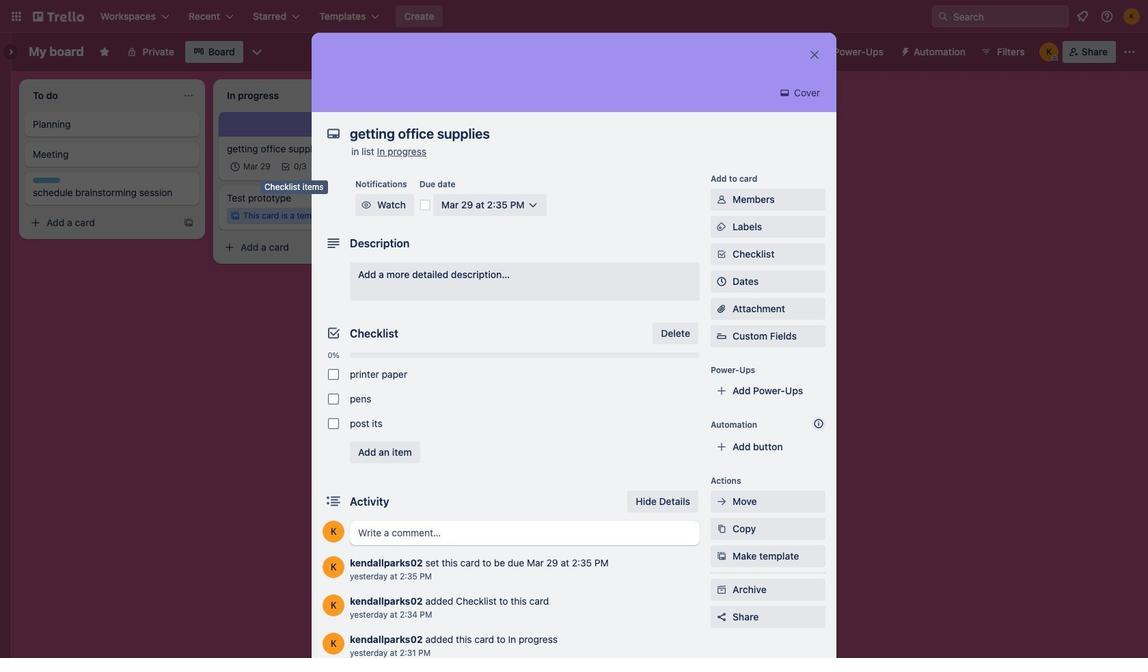 Task type: vqa. For each thing, say whether or not it's contained in the screenshot.
0 Notifications ICON
yes



Task type: describe. For each thing, give the bounding box(es) containing it.
2 horizontal spatial create from template… image
[[572, 118, 582, 129]]

Board name text field
[[22, 41, 91, 63]]

0 notifications image
[[1075, 8, 1091, 25]]

2 sm image from the top
[[715, 583, 729, 597]]

2 kendallparks02 (kendallparks02) image from the top
[[323, 556, 345, 578]]

1 kendallparks02 (kendallparks02) image from the top
[[323, 521, 345, 543]]

color: sky, title: "design" element
[[33, 178, 60, 183]]

Write a comment text field
[[350, 521, 700, 546]]

2 vertical spatial create from template… image
[[377, 242, 388, 253]]

Mark due date as complete checkbox
[[420, 200, 431, 211]]

1 sm image from the top
[[715, 522, 729, 536]]



Task type: locate. For each thing, give the bounding box(es) containing it.
customize views image
[[250, 45, 264, 59]]

0 vertical spatial kendallparks02 (kendallparks02) image
[[323, 521, 345, 543]]

None checkbox
[[328, 369, 339, 380]]

search image
[[938, 11, 949, 22]]

create from template… image
[[572, 118, 582, 129], [183, 217, 194, 228], [377, 242, 388, 253]]

None checkbox
[[227, 159, 275, 175], [328, 394, 339, 405], [328, 418, 339, 429], [227, 159, 275, 175], [328, 394, 339, 405], [328, 418, 339, 429]]

sm image
[[715, 522, 729, 536], [715, 583, 729, 597]]

1 vertical spatial sm image
[[715, 583, 729, 597]]

0 vertical spatial create from template… image
[[572, 118, 582, 129]]

tooltip
[[260, 180, 328, 194]]

show menu image
[[1123, 45, 1137, 59]]

1 vertical spatial create from template… image
[[183, 217, 194, 228]]

kendallparks02 (kendallparks02) image
[[323, 521, 345, 543], [323, 556, 345, 578]]

None text field
[[343, 122, 794, 146]]

primary element
[[0, 0, 1149, 33]]

0 horizontal spatial create from template… image
[[183, 217, 194, 228]]

sm image
[[895, 41, 914, 60], [778, 86, 792, 100], [715, 193, 729, 206], [360, 198, 373, 212], [715, 220, 729, 234], [715, 495, 729, 509], [715, 550, 729, 563]]

1 horizontal spatial create from template… image
[[377, 242, 388, 253]]

group
[[323, 362, 700, 436]]

Search field
[[949, 6, 1069, 27]]

open information menu image
[[1101, 10, 1114, 23]]

1 vertical spatial kendallparks02 (kendallparks02) image
[[323, 556, 345, 578]]

kendallparks02 (kendallparks02) image
[[1124, 8, 1140, 25], [1040, 42, 1059, 62], [323, 595, 345, 617], [323, 633, 345, 655]]

star or unstar board image
[[99, 46, 110, 57]]

0 vertical spatial sm image
[[715, 522, 729, 536]]

back to home image
[[33, 5, 84, 27]]



